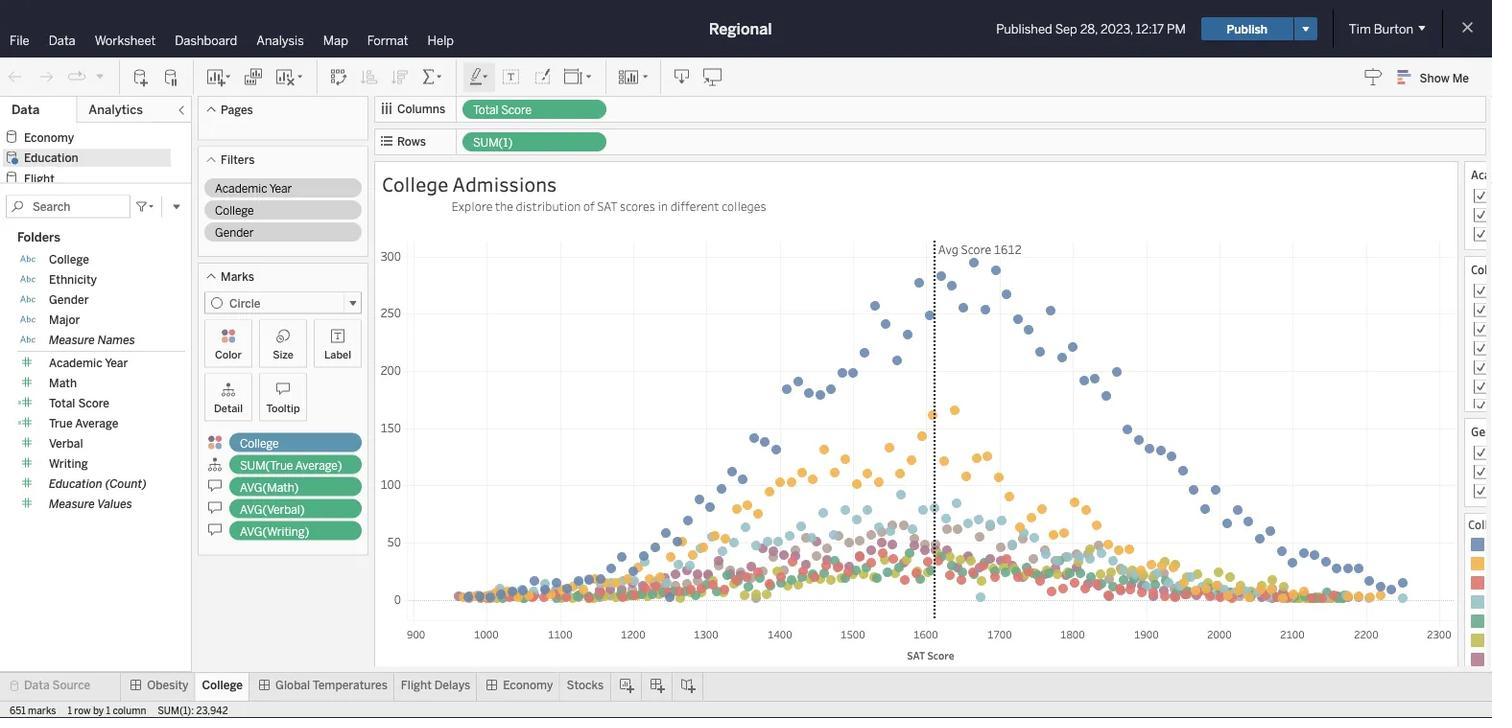 Task type: locate. For each thing, give the bounding box(es) containing it.
data guide image
[[1364, 67, 1384, 86]]

0 vertical spatial gender
[[215, 226, 254, 240]]

new data source image
[[131, 68, 151, 87]]

economy
[[24, 131, 74, 144], [503, 679, 553, 693]]

data down undo icon
[[12, 102, 40, 118]]

analytics
[[89, 102, 143, 118]]

measure down 'education (count)'
[[49, 497, 95, 511]]

regional
[[709, 20, 772, 38]]

1 horizontal spatial economy
[[503, 679, 553, 693]]

gender
[[215, 226, 254, 240], [49, 293, 89, 307]]

economy left stocks
[[503, 679, 553, 693]]

colle
[[1471, 262, 1492, 277], [1468, 517, 1492, 533]]

folders
[[17, 229, 61, 245]]

education
[[24, 151, 78, 165], [49, 477, 102, 491]]

education down writing
[[49, 477, 102, 491]]

academic up math
[[49, 356, 102, 370]]

admissions
[[453, 171, 557, 197]]

academic year down filters
[[215, 182, 292, 196]]

None checkbox
[[1471, 186, 1492, 205], [1471, 281, 1492, 300], [1471, 320, 1492, 339], [1471, 358, 1492, 377], [1471, 396, 1492, 416], [1471, 186, 1492, 205], [1471, 281, 1492, 300], [1471, 320, 1492, 339], [1471, 358, 1492, 377], [1471, 396, 1492, 416]]

1 horizontal spatial score
[[501, 103, 532, 117]]

0 horizontal spatial academic
[[49, 356, 102, 370]]

totals image
[[421, 68, 444, 87]]

None checkbox
[[1471, 205, 1492, 225], [1471, 225, 1492, 244], [1471, 300, 1492, 320], [1471, 339, 1492, 358], [1471, 377, 1492, 396], [1471, 443, 1492, 463], [1471, 463, 1492, 482], [1471, 482, 1492, 501], [1471, 205, 1492, 225], [1471, 225, 1492, 244], [1471, 300, 1492, 320], [1471, 339, 1492, 358], [1471, 377, 1492, 396], [1471, 443, 1492, 463], [1471, 463, 1492, 482], [1471, 482, 1492, 501]]

(count)
[[105, 477, 147, 491]]

1 measure from the top
[[49, 333, 95, 347]]

economy down redo icon on the left top of page
[[24, 131, 74, 144]]

clear sheet image
[[274, 68, 305, 87]]

1 vertical spatial flight
[[401, 679, 432, 693]]

1 vertical spatial total
[[49, 396, 75, 410]]

0 vertical spatial total
[[473, 103, 499, 117]]

college inside college admissions explore the distribution of sat scores in different colleges
[[382, 171, 448, 197]]

measure down the major
[[49, 333, 95, 347]]

pause auto updates image
[[162, 68, 181, 87]]

burton
[[1374, 21, 1414, 36]]

flight delays
[[401, 679, 470, 693]]

explore
[[452, 198, 493, 214]]

1 vertical spatial academic
[[49, 356, 102, 370]]

colleges
[[722, 198, 766, 214]]

gender down ethnicity
[[49, 293, 89, 307]]

true average
[[49, 417, 119, 431]]

data up redo icon on the left top of page
[[49, 33, 76, 48]]

1 horizontal spatial 1
[[106, 705, 110, 717]]

1 left row
[[68, 705, 72, 717]]

total score up "sum(1)"
[[473, 103, 532, 117]]

sort descending image
[[391, 68, 410, 87]]

color
[[215, 348, 242, 361]]

1 vertical spatial total score
[[49, 396, 109, 410]]

the
[[495, 198, 513, 214]]

1 vertical spatial colle
[[1468, 517, 1492, 533]]

academic year down measure names
[[49, 356, 128, 370]]

0 horizontal spatial academic year
[[49, 356, 128, 370]]

measure for measure names
[[49, 333, 95, 347]]

replay animation image
[[67, 67, 86, 87], [94, 70, 106, 82]]

1 vertical spatial measure
[[49, 497, 95, 511]]

1 horizontal spatial flight
[[401, 679, 432, 693]]

1 horizontal spatial total
[[473, 103, 499, 117]]

measure
[[49, 333, 95, 347], [49, 497, 95, 511]]

ethnicity
[[49, 273, 97, 287]]

1 horizontal spatial total score
[[473, 103, 532, 117]]

total score
[[473, 103, 532, 117], [49, 396, 109, 410]]

college admissions explore the distribution of sat scores in different colleges
[[382, 171, 766, 214]]

measure values
[[49, 497, 132, 511]]

college up 23,942
[[202, 679, 243, 693]]

undo image
[[6, 68, 25, 87]]

0 horizontal spatial flight
[[24, 172, 55, 186]]

0 vertical spatial flight
[[24, 172, 55, 186]]

flight
[[24, 172, 55, 186], [401, 679, 432, 693]]

college
[[382, 171, 448, 197], [215, 204, 254, 218], [49, 252, 89, 266], [240, 437, 279, 451], [202, 679, 243, 693]]

sum(true average)
[[240, 459, 342, 473]]

new worksheet image
[[205, 68, 232, 87]]

flight for flight
[[24, 172, 55, 186]]

data
[[49, 33, 76, 48], [12, 102, 40, 118], [24, 679, 50, 693]]

total
[[473, 103, 499, 117], [49, 396, 75, 410]]

size
[[273, 348, 294, 361]]

flight up search text field
[[24, 172, 55, 186]]

sum(1)
[[473, 136, 513, 150]]

0 vertical spatial education
[[24, 151, 78, 165]]

show mark labels image
[[502, 68, 521, 87]]

sat
[[597, 198, 618, 214]]

global
[[276, 679, 310, 693]]

colle down academic year list box
[[1471, 262, 1492, 277]]

total score up true average
[[49, 396, 109, 410]]

academic down filters
[[215, 182, 267, 196]]

published
[[996, 21, 1053, 36]]

0 horizontal spatial replay animation image
[[67, 67, 86, 87]]

0 horizontal spatial economy
[[24, 131, 74, 144]]

colle down gender list box
[[1468, 517, 1492, 533]]

measure names
[[49, 333, 135, 347]]

2 1 from the left
[[106, 705, 110, 717]]

replay animation image up analytics
[[94, 70, 106, 82]]

download image
[[673, 68, 692, 87]]

replay animation image right redo icon on the left top of page
[[67, 67, 86, 87]]

college down rows
[[382, 171, 448, 197]]

tooltip
[[266, 402, 300, 415]]

gender up marks
[[215, 226, 254, 240]]

0 horizontal spatial 1
[[68, 705, 72, 717]]

0 horizontal spatial total
[[49, 396, 75, 410]]

analysis
[[256, 33, 304, 48]]

gen
[[1471, 424, 1492, 440]]

total down math
[[49, 396, 75, 410]]

0 vertical spatial academic year
[[215, 182, 292, 196]]

acad
[[1471, 167, 1492, 182]]

2 measure from the top
[[49, 497, 95, 511]]

1 vertical spatial gender
[[49, 293, 89, 307]]

data up 651 marks
[[24, 679, 50, 693]]

collapse image
[[176, 105, 187, 116]]

1 horizontal spatial year
[[269, 182, 292, 196]]

1 right the "by"
[[106, 705, 110, 717]]

651 marks
[[10, 705, 56, 717]]

score down the show mark labels icon
[[501, 103, 532, 117]]

filters
[[221, 153, 255, 167]]

score
[[501, 103, 532, 117], [78, 396, 109, 410]]

show/hide cards image
[[618, 68, 649, 87]]

pm
[[1167, 21, 1186, 36]]

academic year
[[215, 182, 292, 196], [49, 356, 128, 370]]

1 vertical spatial year
[[105, 356, 128, 370]]

total up "sum(1)"
[[473, 103, 499, 117]]

0 vertical spatial measure
[[49, 333, 95, 347]]

year
[[269, 182, 292, 196], [105, 356, 128, 370]]

publish
[[1227, 22, 1268, 36]]

1
[[68, 705, 72, 717], [106, 705, 110, 717]]

1 vertical spatial education
[[49, 477, 102, 491]]

college up sum(true
[[240, 437, 279, 451]]

education (count)
[[49, 477, 147, 491]]

0 horizontal spatial year
[[105, 356, 128, 370]]

published sep 28, 2023, 12:17 pm
[[996, 21, 1186, 36]]

score up the average at the bottom of page
[[78, 396, 109, 410]]

obesity
[[147, 679, 189, 693]]

gender list box
[[1471, 463, 1492, 501]]

avg(verbal)
[[240, 503, 305, 517]]

academic
[[215, 182, 267, 196], [49, 356, 102, 370]]

flight left delays
[[401, 679, 432, 693]]

1 horizontal spatial academic
[[215, 182, 267, 196]]

education up search text field
[[24, 151, 78, 165]]

temperatures
[[313, 679, 388, 693]]

source
[[52, 679, 90, 693]]

0 horizontal spatial score
[[78, 396, 109, 410]]

0 horizontal spatial total score
[[49, 396, 109, 410]]

0 vertical spatial score
[[501, 103, 532, 117]]

sum(1):
[[158, 705, 194, 717]]

label
[[324, 348, 351, 361]]

data source
[[24, 679, 90, 693]]

sort ascending image
[[360, 68, 379, 87]]



Task type: describe. For each thing, give the bounding box(es) containing it.
2 vertical spatial data
[[24, 679, 50, 693]]

1 vertical spatial data
[[12, 102, 40, 118]]

1 1 from the left
[[68, 705, 72, 717]]

fit image
[[563, 68, 594, 87]]

global temperatures
[[276, 679, 388, 693]]

sum(true
[[240, 459, 293, 473]]

rows
[[397, 135, 426, 149]]

1 row by 1 column
[[68, 705, 146, 717]]

worksheet
[[95, 33, 156, 48]]

publish button
[[1201, 17, 1293, 40]]

open and edit this workbook in tableau desktop image
[[703, 68, 723, 87]]

average
[[75, 417, 119, 431]]

marks. press enter to open the view data window.. use arrow keys to navigate data visualization elements. image
[[407, 241, 1455, 622]]

college up ethnicity
[[49, 252, 89, 266]]

pages
[[221, 103, 253, 117]]

college list box
[[1471, 300, 1492, 454]]

major
[[49, 313, 80, 327]]

average)
[[295, 459, 342, 473]]

0 vertical spatial data
[[49, 33, 76, 48]]

0 horizontal spatial gender
[[49, 293, 89, 307]]

12:17
[[1136, 21, 1164, 36]]

1 vertical spatial academic year
[[49, 356, 128, 370]]

1 horizontal spatial academic year
[[215, 182, 292, 196]]

0 vertical spatial academic
[[215, 182, 267, 196]]

education for education (count)
[[49, 477, 102, 491]]

flight for flight delays
[[401, 679, 432, 693]]

redo image
[[36, 68, 56, 87]]

map
[[323, 33, 348, 48]]

distribution
[[516, 198, 581, 214]]

format
[[367, 33, 408, 48]]

measure for measure values
[[49, 497, 95, 511]]

show
[[1420, 71, 1450, 85]]

Search text field
[[6, 195, 131, 218]]

file
[[10, 33, 29, 48]]

column
[[113, 705, 146, 717]]

sum(1): 23,942
[[158, 705, 228, 717]]

me
[[1453, 71, 1469, 85]]

values
[[97, 497, 132, 511]]

2023,
[[1101, 21, 1133, 36]]

names
[[98, 333, 135, 347]]

stocks
[[567, 679, 604, 693]]

duplicate image
[[244, 68, 263, 87]]

0 vertical spatial year
[[269, 182, 292, 196]]

avg(writing)
[[240, 525, 309, 539]]

1 horizontal spatial gender
[[215, 226, 254, 240]]

show me
[[1420, 71, 1469, 85]]

verbal
[[49, 437, 83, 451]]

in
[[658, 198, 668, 214]]

math
[[49, 376, 77, 390]]

highlight image
[[468, 68, 490, 87]]

show me button
[[1389, 62, 1487, 92]]

1 horizontal spatial replay animation image
[[94, 70, 106, 82]]

swap rows and columns image
[[329, 68, 348, 87]]

dashboard
[[175, 33, 237, 48]]

0 vertical spatial economy
[[24, 131, 74, 144]]

academic year list box
[[1471, 205, 1492, 244]]

avg(math)
[[240, 481, 299, 495]]

tim
[[1349, 21, 1371, 36]]

sep
[[1055, 21, 1078, 36]]

row
[[74, 705, 91, 717]]

true
[[49, 417, 73, 431]]

marks
[[28, 705, 56, 717]]

1 vertical spatial economy
[[503, 679, 553, 693]]

of
[[583, 198, 595, 214]]

help
[[428, 33, 454, 48]]

tim burton
[[1349, 21, 1414, 36]]

0 vertical spatial total score
[[473, 103, 532, 117]]

columns
[[397, 102, 445, 116]]

different
[[670, 198, 719, 214]]

scores
[[620, 198, 655, 214]]

college down filters
[[215, 204, 254, 218]]

1 vertical spatial score
[[78, 396, 109, 410]]

writing
[[49, 457, 88, 471]]

651
[[10, 705, 26, 717]]

0 vertical spatial colle
[[1471, 262, 1492, 277]]

education for education
[[24, 151, 78, 165]]

delays
[[434, 679, 470, 693]]

by
[[93, 705, 104, 717]]

detail
[[214, 402, 243, 415]]

format workbook image
[[533, 68, 552, 87]]

23,942
[[196, 705, 228, 717]]

marks
[[221, 270, 254, 284]]

28,
[[1080, 21, 1098, 36]]



Task type: vqa. For each thing, say whether or not it's contained in the screenshot.
the Text corresponding to Orders_West.csv Text file
no



